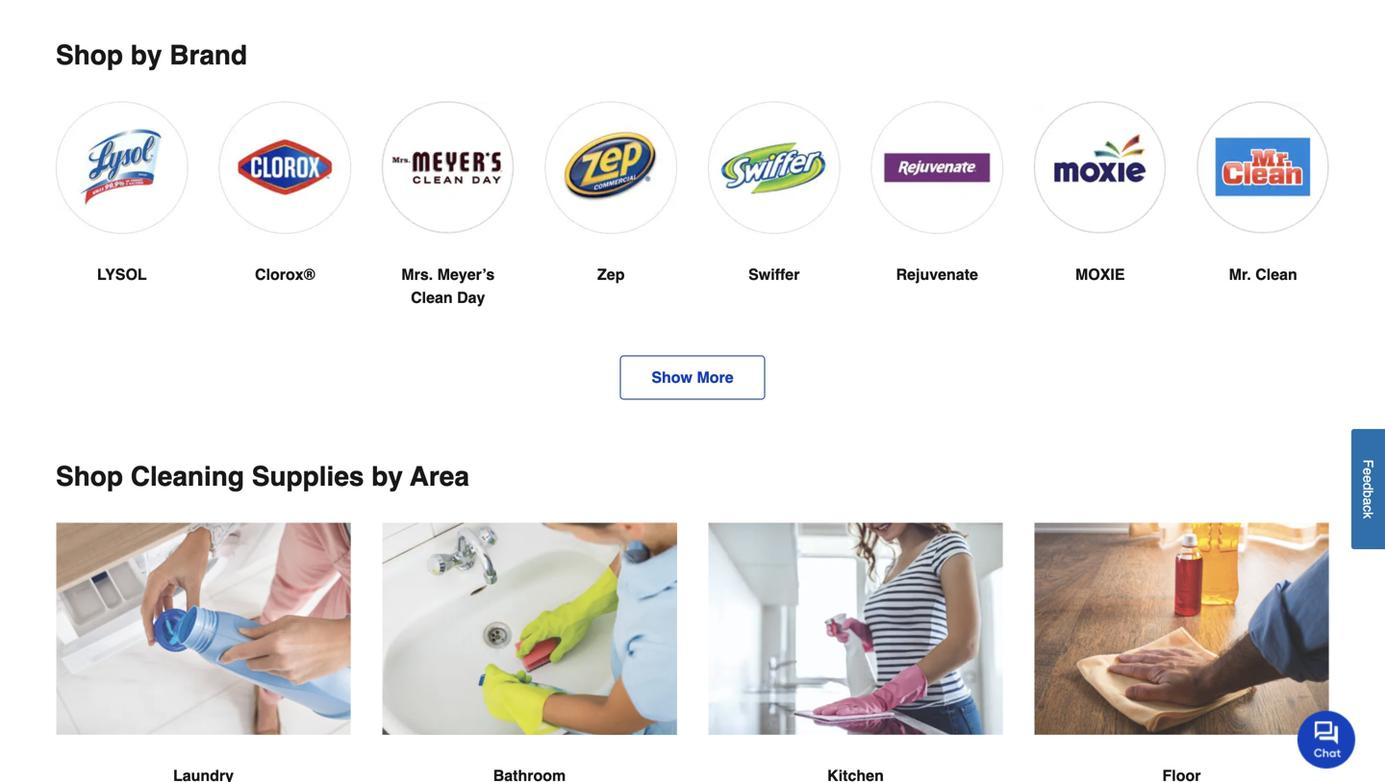 Task type: locate. For each thing, give the bounding box(es) containing it.
1 vertical spatial clean
[[411, 289, 453, 307]]

shop cleaning supplies by area
[[56, 461, 470, 492]]

0 horizontal spatial by
[[131, 40, 162, 71]]

clean right mr.
[[1256, 266, 1298, 283]]

show more button
[[620, 356, 766, 400]]

rejuvenate logo. image
[[872, 101, 1004, 234]]

mrs. meyer's clean day logo. image
[[382, 101, 514, 234]]

zep link
[[545, 101, 678, 332]]

more
[[697, 369, 734, 386]]

e
[[1361, 468, 1377, 475], [1361, 475, 1377, 483]]

shop
[[56, 40, 123, 71], [56, 461, 123, 492]]

shop for shop cleaning supplies by area
[[56, 461, 123, 492]]

meyer's
[[438, 266, 495, 283]]

show more
[[652, 369, 734, 386]]

by
[[131, 40, 162, 71], [372, 461, 403, 492]]

0 vertical spatial shop
[[56, 40, 123, 71]]

show
[[652, 369, 693, 386]]

by left area
[[372, 461, 403, 492]]

swiffer logo. image
[[708, 101, 841, 234]]

a person cleaning wood floors by hand with an orange rag. image
[[1035, 523, 1330, 736]]

rejuvenate
[[897, 266, 979, 283]]

supplies
[[252, 461, 364, 492]]

mr. clean logo. image
[[1198, 101, 1330, 234]]

1 e from the top
[[1361, 468, 1377, 475]]

day
[[457, 289, 486, 307]]

k
[[1361, 512, 1377, 519]]

clorox®
[[255, 266, 315, 283]]

chat invite button image
[[1298, 710, 1357, 769]]

d
[[1361, 483, 1377, 490]]

rejuvenate link
[[872, 101, 1004, 332]]

clean down mrs.
[[411, 289, 453, 307]]

moxie logo. image
[[1035, 101, 1167, 234]]

by left the brand
[[131, 40, 162, 71]]

e up d
[[1361, 468, 1377, 475]]

e up 'b'
[[1361, 475, 1377, 483]]

1 vertical spatial shop
[[56, 461, 123, 492]]

0 horizontal spatial clean
[[411, 289, 453, 307]]

mrs.
[[402, 266, 433, 283]]

moxie link
[[1035, 101, 1167, 332]]

mrs. meyer's clean day
[[402, 266, 495, 307]]

0 vertical spatial by
[[131, 40, 162, 71]]

1 horizontal spatial by
[[372, 461, 403, 492]]

1 vertical spatial by
[[372, 461, 403, 492]]

lysol
[[97, 266, 147, 283]]

0 vertical spatial clean
[[1256, 266, 1298, 283]]

1 shop from the top
[[56, 40, 123, 71]]

b
[[1361, 490, 1377, 498]]

f e e d b a c k
[[1361, 460, 1377, 519]]

clean
[[1256, 266, 1298, 283], [411, 289, 453, 307]]

mr. clean
[[1230, 266, 1298, 283]]

shop by brand
[[56, 40, 247, 71]]

swiffer link
[[708, 101, 841, 332]]

a person wearing yellow gloves scrubbing a sink with a sponge. image
[[382, 523, 678, 736]]

2 shop from the top
[[56, 461, 123, 492]]

swiffer
[[749, 266, 800, 283]]

a woman in a kitchen cleaning a stovetop with spray cleaner. image
[[708, 523, 1004, 736]]



Task type: vqa. For each thing, say whether or not it's contained in the screenshot.
Chicago- associated with Chicago-Brickyard Lowe's & nearby stores
no



Task type: describe. For each thing, give the bounding box(es) containing it.
lysol link
[[56, 101, 188, 332]]

clorox® link
[[219, 101, 351, 332]]

brand
[[170, 40, 247, 71]]

moxie
[[1076, 266, 1126, 283]]

lysol logo. image
[[56, 101, 188, 234]]

zep
[[598, 266, 625, 283]]

clean inside mrs. meyer's clean day
[[411, 289, 453, 307]]

f
[[1361, 460, 1377, 468]]

2 e from the top
[[1361, 475, 1377, 483]]

a
[[1361, 498, 1377, 505]]

clorox logo. image
[[219, 101, 351, 234]]

area
[[410, 461, 470, 492]]

mr. clean link
[[1198, 101, 1330, 332]]

shop for shop by brand
[[56, 40, 123, 71]]

1 horizontal spatial clean
[[1256, 266, 1298, 283]]

cleaning
[[131, 461, 244, 492]]

mrs. meyer's clean day link
[[382, 101, 514, 356]]

mr.
[[1230, 266, 1252, 283]]

c
[[1361, 505, 1377, 512]]

f e e d b a c k button
[[1352, 429, 1386, 549]]

zep logo. image
[[545, 101, 678, 234]]

a person pouring liquid laundry detergent into a cap. image
[[56, 523, 351, 736]]



